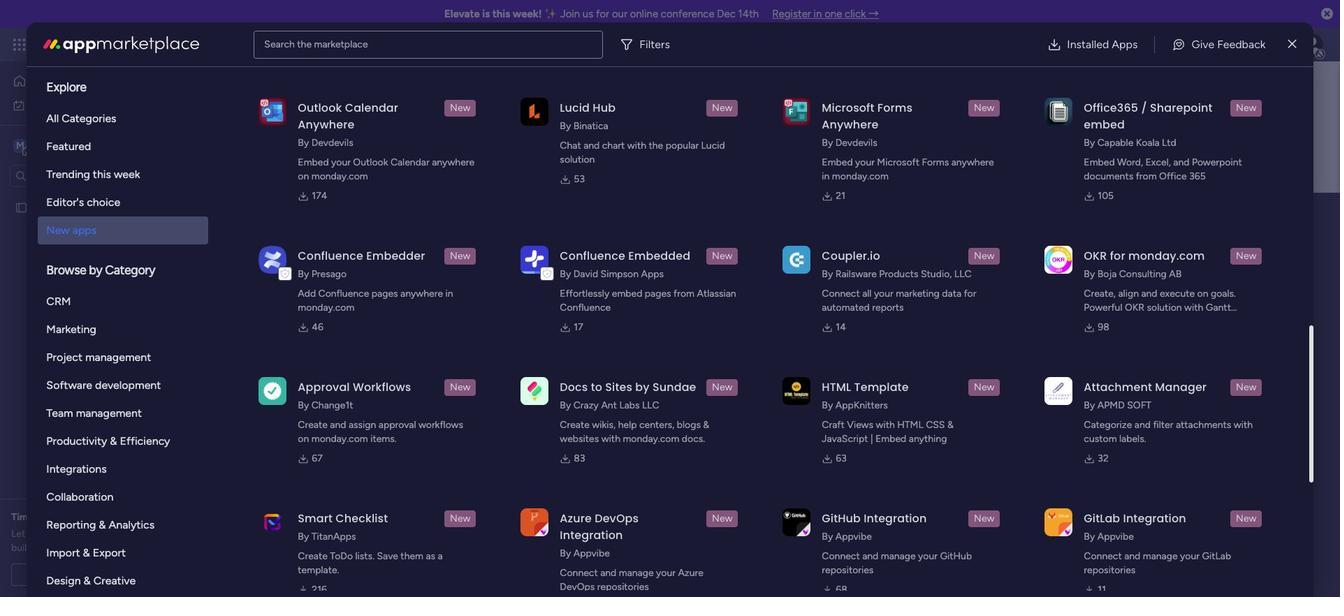 Task type: describe. For each thing, give the bounding box(es) containing it.
search everything image
[[1222, 38, 1236, 52]]

editor's
[[46, 196, 84, 209]]

in inside embed your microsoft forms anywhere in monday.com
[[822, 171, 830, 182]]

lucid hub
[[560, 100, 616, 116]]

software
[[46, 379, 92, 392]]

by presago
[[298, 268, 347, 280]]

by for gitlab integration
[[1084, 531, 1096, 543]]

embed your outlook calendar anywhere on monday.com
[[298, 157, 475, 182]]

embed for microsoft forms anywhere
[[822, 157, 853, 168]]

github integration
[[822, 511, 927, 527]]

repositories for github
[[822, 565, 874, 577]]

integration for github integration
[[864, 511, 927, 527]]

app logo image for azure
[[521, 509, 549, 537]]

popular
[[666, 140, 699, 152]]

presago
[[312, 268, 347, 280]]

efficiency
[[120, 435, 170, 448]]

koala
[[1136, 137, 1160, 149]]

1 horizontal spatial our
[[612, 8, 628, 20]]

confluence up the presago
[[298, 248, 363, 264]]

boards
[[264, 315, 294, 327]]

98
[[1098, 322, 1110, 333]]

help button
[[1222, 558, 1271, 581]]

monday.com inside embed your outlook calendar anywhere on monday.com
[[312, 171, 368, 182]]

monday.com inside add confluence pages anywhere in monday.com
[[298, 302, 355, 314]]

repositories inside connect and manage your azure devops repositories
[[598, 582, 649, 593]]

trending
[[46, 168, 90, 181]]

by titanapps
[[298, 531, 356, 543]]

smart checklist
[[298, 511, 388, 527]]

lucid inside chat and chart with the popular lucid solution
[[702, 140, 725, 152]]

anywhere for microsoft
[[822, 117, 879, 133]]

brad klo image
[[1302, 34, 1324, 56]]

solution inside chat and chart with the popular lucid solution
[[560, 154, 595, 166]]

by for confluence embedder
[[298, 268, 309, 280]]

& for analytics
[[99, 519, 106, 532]]

by for outlook calendar anywhere
[[298, 137, 309, 149]]

template.
[[298, 565, 339, 577]]

azure devops integration
[[560, 511, 639, 544]]

chat
[[560, 140, 581, 152]]

javascript
[[822, 433, 869, 445]]

microsoft inside embed your microsoft forms anywhere in monday.com
[[878, 157, 920, 168]]

centers,
[[640, 419, 675, 431]]

63
[[836, 453, 847, 465]]

by for html template
[[822, 400, 833, 412]]

outlook inside embed your outlook calendar anywhere on monday.com
[[353, 157, 388, 168]]

test
[[33, 202, 51, 214]]

installed apps button
[[1037, 30, 1150, 58]]

monday.com up ab in the top of the page
[[1129, 248, 1205, 264]]

railsware
[[836, 268, 877, 280]]

dapulse x slim image
[[1289, 36, 1297, 53]]

public board image
[[15, 201, 28, 214]]

embed for outlook calendar anywhere
[[298, 157, 329, 168]]

1 vertical spatial review
[[80, 528, 108, 540]]

productivity & efficiency
[[46, 435, 170, 448]]

new for smart checklist
[[450, 513, 471, 525]]

devdevils for microsoft
[[836, 137, 878, 149]]

time
[[11, 512, 33, 524]]

apps
[[73, 224, 97, 237]]

46
[[312, 322, 324, 333]]

0 vertical spatial okr
[[1084, 248, 1108, 264]]

websites
[[560, 433, 599, 445]]

expert
[[64, 512, 94, 524]]

products
[[880, 268, 919, 280]]

0 vertical spatial management
[[141, 36, 217, 52]]

by for lucid hub
[[560, 120, 571, 132]]

and inside create, align and execute on goals. powerful okr solution with gantt roadmap
[[1142, 288, 1158, 300]]

and for attachment manager
[[1135, 419, 1151, 431]]

app logo image for docs
[[521, 377, 549, 405]]

and for azure devops integration
[[601, 568, 617, 580]]

embedded
[[629, 248, 691, 264]]

microsoft forms anywhere
[[822, 100, 913, 133]]

68
[[836, 584, 848, 596]]

and inside 'embed word, excel, and powerpoint documents from office 365'
[[1174, 157, 1190, 168]]

save
[[377, 551, 398, 563]]

join
[[561, 8, 580, 20]]

365
[[1190, 171, 1206, 182]]

browse
[[46, 263, 86, 278]]

anywhere for outlook calendar anywhere
[[432, 157, 475, 168]]

of
[[84, 542, 93, 554]]

team
[[46, 407, 73, 420]]

all
[[46, 112, 59, 125]]

select product image
[[13, 38, 27, 52]]

→
[[869, 8, 879, 20]]

so
[[33, 542, 43, 554]]

0 vertical spatial github
[[822, 511, 861, 527]]

by for smart checklist
[[298, 531, 309, 543]]

216
[[312, 584, 327, 596]]

smart
[[298, 511, 333, 527]]

create for smart
[[298, 551, 328, 563]]

Search in workspace field
[[29, 168, 117, 184]]

outlook calendar anywhere
[[298, 100, 398, 133]]

with inside chat and chart with the popular lucid solution
[[628, 140, 647, 152]]

manage for github integration
[[881, 551, 916, 563]]

marketing
[[896, 288, 940, 300]]

monday.com inside create and assign approval workflows on monday.com items.
[[312, 433, 368, 445]]

app logo image for gitlab
[[1045, 509, 1073, 537]]

office365
[[1084, 100, 1139, 116]]

effortlessly
[[560, 288, 610, 300]]

manage for azure devops integration
[[619, 568, 654, 580]]

devops inside connect and manage your azure devops repositories
[[560, 582, 595, 593]]

explore
[[46, 80, 86, 95]]

& for efficiency
[[110, 435, 117, 448]]

studio,
[[921, 268, 952, 280]]

your inside embed your microsoft forms anywhere in monday.com
[[856, 157, 875, 168]]

1 horizontal spatial workspace
[[485, 315, 532, 327]]

reports
[[873, 302, 904, 314]]

by for approval workflows
[[298, 400, 309, 412]]

reporting & analytics
[[46, 519, 155, 532]]

gantt
[[1206, 302, 1232, 314]]

by appvibe for github
[[822, 531, 872, 543]]

connect and manage your gitlab repositories
[[1084, 551, 1232, 577]]

by appvibe for azure
[[560, 548, 610, 560]]

connect for coupler.io
[[822, 288, 860, 300]]

confluence embedded
[[560, 248, 691, 264]]

by for coupler.io
[[822, 268, 833, 280]]

embed for office365 / sharepoint embed
[[1084, 157, 1115, 168]]

0 vertical spatial by
[[89, 263, 102, 278]]

embed inside office365 / sharepoint embed
[[1084, 117, 1125, 133]]

chat and chart with the popular lucid solution
[[560, 140, 725, 166]]

browse by category
[[46, 263, 155, 278]]

from inside 'embed word, excel, and powerpoint documents from office 365'
[[1136, 171, 1157, 182]]

html inside craft views with html css & javascript | embed anything
[[898, 419, 924, 431]]

new for html template
[[975, 382, 995, 394]]

editor's choice
[[46, 196, 120, 209]]

0 vertical spatial workspace
[[59, 139, 115, 152]]

new for confluence embedded
[[712, 250, 733, 262]]

category
[[105, 263, 155, 278]]

confluence inside add confluence pages anywhere in monday.com
[[318, 288, 369, 300]]

soft
[[1128, 400, 1152, 412]]

✨
[[545, 8, 558, 20]]

forms inside microsoft forms anywhere
[[878, 100, 913, 116]]

and for gitlab integration
[[1125, 551, 1141, 563]]

sites
[[606, 380, 633, 396]]

apps marketplace image
[[44, 36, 199, 53]]

effortlessly embed pages from atlassian confluence
[[560, 288, 737, 314]]

for up the boja in the top of the page
[[1111, 248, 1126, 264]]

azure inside azure devops integration
[[560, 511, 592, 527]]

17
[[574, 322, 583, 333]]

test list box
[[0, 193, 178, 408]]

attachment
[[1084, 380, 1153, 396]]

create and assign approval workflows on monday.com items.
[[298, 419, 464, 445]]

your inside connect and manage your github repositories
[[919, 551, 938, 563]]

plans
[[264, 38, 287, 50]]

project management
[[46, 351, 151, 364]]

and for lucid hub
[[584, 140, 600, 152]]

new for coupler.io
[[975, 250, 995, 262]]

choice
[[87, 196, 120, 209]]

monday.com inside embed your microsoft forms anywhere in monday.com
[[832, 171, 889, 182]]

embed your microsoft forms anywhere in monday.com
[[822, 157, 995, 182]]

you've
[[135, 528, 163, 540]]

solution inside create, align and execute on goals. powerful okr solution with gantt roadmap
[[1148, 302, 1182, 314]]

0 horizontal spatial the
[[297, 38, 312, 50]]

1 horizontal spatial this
[[466, 315, 482, 327]]

confluence inside effortlessly embed pages from atlassian confluence
[[560, 302, 611, 314]]

recent boards
[[264, 282, 336, 295]]

office365 / sharepoint embed
[[1084, 100, 1213, 133]]

add confluence pages anywhere in monday.com
[[298, 288, 453, 314]]

appvibe for github
[[836, 531, 872, 543]]

gitlab inside connect and manage your gitlab repositories
[[1203, 551, 1232, 563]]

connect for github integration
[[822, 551, 860, 563]]

craft views with html css & javascript | embed anything
[[822, 419, 954, 445]]

home
[[32, 75, 59, 87]]

by appvibe for gitlab
[[1084, 531, 1135, 543]]

confluence up david
[[560, 248, 626, 264]]

app logo image for approval
[[259, 377, 287, 405]]

new for attachment manager
[[1237, 382, 1257, 394]]

new for office365 / sharepoint embed
[[1237, 102, 1257, 114]]

chart
[[602, 140, 625, 152]]

our inside time for an expert review let our experts review what you've built so far. free of charge
[[28, 528, 42, 540]]

0 horizontal spatial apps
[[641, 268, 664, 280]]

outlook inside outlook calendar anywhere
[[298, 100, 342, 116]]

categorize
[[1084, 419, 1133, 431]]

goals.
[[1211, 288, 1237, 300]]

with inside create, align and execute on goals. powerful okr solution with gantt roadmap
[[1185, 302, 1204, 314]]

help
[[618, 419, 637, 431]]

on inside create, align and execute on goals. powerful okr solution with gantt roadmap
[[1198, 288, 1209, 300]]

featured
[[46, 140, 91, 153]]

on for outlook calendar anywhere
[[298, 171, 309, 182]]

office
[[1160, 171, 1187, 182]]

sundae
[[653, 380, 697, 396]]

project
[[46, 351, 82, 364]]

new for azure devops integration
[[712, 513, 733, 525]]

calendar inside outlook calendar anywhere
[[345, 100, 398, 116]]

manage for gitlab integration
[[1143, 551, 1178, 563]]

roadmap
[[1084, 316, 1123, 328]]

by for azure devops integration
[[560, 548, 571, 560]]



Task type: vqa. For each thing, say whether or not it's contained in the screenshot.
leftmost subitems
no



Task type: locate. For each thing, give the bounding box(es) containing it.
1 horizontal spatial work
[[113, 36, 138, 52]]

llc up the centers,
[[642, 400, 660, 412]]

by devdevils down outlook calendar anywhere
[[298, 137, 354, 149]]

2 horizontal spatial repositories
[[1084, 565, 1136, 577]]

0 horizontal spatial gitlab
[[1084, 511, 1121, 527]]

app logo image for lucid
[[521, 98, 549, 126]]

by down approval
[[298, 400, 309, 412]]

on inside create and assign approval workflows on monday.com items.
[[298, 433, 309, 445]]

0 vertical spatial solution
[[560, 154, 595, 166]]

1 vertical spatial calendar
[[391, 157, 430, 168]]

llc for coupler.io
[[955, 268, 972, 280]]

anywhere inside add confluence pages anywhere in monday.com
[[401, 288, 443, 300]]

integration
[[864, 511, 927, 527], [1124, 511, 1187, 527], [560, 528, 623, 544]]

app logo image for okr
[[1045, 246, 1073, 274]]

0 horizontal spatial this
[[93, 168, 111, 181]]

change1t
[[312, 400, 353, 412]]

docs
[[560, 380, 588, 396]]

management for project management
[[85, 351, 151, 364]]

new for lucid hub
[[712, 102, 733, 114]]

connect up 68
[[822, 551, 860, 563]]

free
[[62, 542, 81, 554]]

repositories up 11 at the bottom
[[1084, 565, 1136, 577]]

integration up connect and manage your github repositories
[[864, 511, 927, 527]]

apmd
[[1098, 400, 1125, 412]]

1 vertical spatial embed
[[612, 288, 643, 300]]

0 vertical spatial apps
[[1112, 37, 1138, 51]]

github inside connect and manage your github repositories
[[940, 551, 972, 563]]

and down github integration
[[863, 551, 879, 563]]

app logo image for html
[[783, 377, 811, 405]]

1 horizontal spatial the
[[649, 140, 664, 152]]

1 horizontal spatial lucid
[[702, 140, 725, 152]]

by up "craft"
[[822, 400, 833, 412]]

anything
[[909, 433, 947, 445]]

1 vertical spatial azure
[[678, 568, 704, 580]]

create inside create and assign approval workflows on monday.com items.
[[298, 419, 328, 431]]

devdevils down outlook calendar anywhere
[[312, 137, 354, 149]]

give feedback button
[[1161, 30, 1278, 58]]

views
[[847, 419, 874, 431]]

0 vertical spatial gitlab
[[1084, 511, 1121, 527]]

1 vertical spatial solution
[[1148, 302, 1182, 314]]

0 horizontal spatial microsoft
[[822, 100, 875, 116]]

connect up 11 at the bottom
[[1084, 551, 1122, 563]]

app logo image for office365
[[1045, 98, 1073, 126]]

new
[[450, 102, 471, 114], [712, 102, 733, 114], [975, 102, 995, 114], [1237, 102, 1257, 114], [46, 224, 70, 237], [450, 250, 471, 262], [712, 250, 733, 262], [975, 250, 995, 262], [1237, 250, 1257, 262], [450, 382, 471, 394], [712, 382, 733, 394], [975, 382, 995, 394], [1237, 382, 1257, 394], [450, 513, 471, 525], [712, 513, 733, 525], [975, 513, 995, 525], [1237, 513, 1257, 525]]

0 horizontal spatial by devdevils
[[298, 137, 354, 149]]

1 pages from the left
[[372, 288, 398, 300]]

schedule a meeting button
[[11, 564, 167, 587]]

connect for azure devops integration
[[560, 568, 598, 580]]

new for okr for monday.com
[[1237, 250, 1257, 262]]

anywhere for microsoft forms anywhere
[[952, 157, 995, 168]]

0 horizontal spatial by
[[89, 263, 102, 278]]

blogs
[[677, 419, 701, 431]]

gitlab down 32
[[1084, 511, 1121, 527]]

monday.com up 21
[[832, 171, 889, 182]]

2 vertical spatial management
[[76, 407, 142, 420]]

1 horizontal spatial integration
[[864, 511, 927, 527]]

connect up automated
[[822, 288, 860, 300]]

1 vertical spatial gitlab
[[1203, 551, 1232, 563]]

labs
[[620, 400, 640, 412]]

& inside create wikis, help centers, blogs & websites with monday.com docs.
[[703, 419, 710, 431]]

see plans button
[[226, 34, 293, 55]]

far.
[[46, 542, 59, 554]]

monday.com up 174
[[312, 171, 368, 182]]

repositories inside connect and manage your gitlab repositories
[[1084, 565, 1136, 577]]

create for approval
[[298, 419, 328, 431]]

filters button
[[615, 30, 681, 58]]

1 horizontal spatial appvibe
[[836, 531, 872, 543]]

and inside connect and manage your azure devops repositories
[[601, 568, 617, 580]]

solution down chat
[[560, 154, 595, 166]]

connect inside connect and manage your gitlab repositories
[[1084, 551, 1122, 563]]

1 horizontal spatial by appvibe
[[822, 531, 872, 543]]

create up template.
[[298, 551, 328, 563]]

0 horizontal spatial our
[[28, 528, 42, 540]]

integration for gitlab integration
[[1124, 511, 1187, 527]]

in
[[814, 8, 822, 20], [822, 171, 830, 182], [446, 288, 453, 300], [456, 315, 464, 327]]

apps right the notifications image
[[1112, 37, 1138, 51]]

by down gitlab integration
[[1084, 531, 1096, 543]]

microsoft
[[822, 100, 875, 116], [878, 157, 920, 168]]

lucid right popular
[[702, 140, 725, 152]]

help image
[[1253, 38, 1267, 52]]

embed down office365
[[1084, 117, 1125, 133]]

this right is
[[493, 8, 511, 20]]

my work button
[[8, 94, 150, 116]]

by appvibe down github integration
[[822, 531, 872, 543]]

|
[[871, 433, 874, 445]]

new for approval workflows
[[450, 382, 471, 394]]

app logo image for outlook
[[259, 98, 287, 126]]

installed apps
[[1068, 37, 1138, 51]]

notifications image
[[1095, 38, 1109, 52]]

1 vertical spatial devops
[[560, 582, 595, 593]]

docs to sites by sundae
[[560, 380, 697, 396]]

0 vertical spatial llc
[[955, 268, 972, 280]]

option
[[0, 195, 178, 198]]

2 by devdevils from the left
[[822, 137, 878, 149]]

0 horizontal spatial by appvibe
[[560, 548, 610, 560]]

manage down gitlab integration
[[1143, 551, 1178, 563]]

2 anywhere from the left
[[822, 117, 879, 133]]

invite members image
[[1157, 38, 1171, 52]]

by left apmd
[[1084, 400, 1096, 412]]

repositories for gitlab
[[1084, 565, 1136, 577]]

workspace image
[[13, 138, 27, 153]]

by up 'labs'
[[636, 380, 650, 396]]

workspace selection element
[[13, 137, 117, 156]]

0 vertical spatial forms
[[878, 100, 913, 116]]

manage inside connect and manage your azure devops repositories
[[619, 568, 654, 580]]

monday.com down the assign
[[312, 433, 368, 445]]

0 horizontal spatial workspace
[[59, 139, 115, 152]]

embed inside effortlessly embed pages from atlassian confluence
[[612, 288, 643, 300]]

by for attachment manager
[[1084, 400, 1096, 412]]

by down smart
[[298, 531, 309, 543]]

by left capable
[[1084, 137, 1096, 149]]

lists.
[[355, 551, 375, 563]]

& right design
[[84, 575, 91, 588]]

embed right "|"
[[876, 433, 907, 445]]

by railsware products studio, llc
[[822, 268, 972, 280]]

0 vertical spatial a
[[438, 551, 443, 563]]

okr inside create, align and execute on goals. powerful okr solution with gantt roadmap
[[1125, 302, 1145, 314]]

0 vertical spatial lucid
[[560, 100, 590, 116]]

by appvibe down gitlab integration
[[1084, 531, 1135, 543]]

app logo image for attachment
[[1045, 377, 1073, 405]]

what
[[111, 528, 133, 540]]

from left the atlassian at the right
[[674, 288, 695, 300]]

by david simpson apps
[[560, 268, 664, 280]]

embed inside craft views with html css & javascript | embed anything
[[876, 433, 907, 445]]

1 vertical spatial okr
[[1125, 302, 1145, 314]]

approval workflows
[[298, 380, 411, 396]]

create for docs
[[560, 419, 590, 431]]

by right browse
[[89, 263, 102, 278]]

& right blogs
[[703, 419, 710, 431]]

devops
[[595, 511, 639, 527], [560, 582, 595, 593]]

my work
[[31, 99, 68, 111]]

for inside connect all your marketing data for automated reports
[[964, 288, 977, 300]]

1 by devdevils from the left
[[298, 137, 354, 149]]

2 devdevils from the left
[[836, 137, 878, 149]]

apps image
[[1188, 38, 1202, 52]]

microsoft inside microsoft forms anywhere
[[822, 100, 875, 116]]

reporting
[[46, 519, 96, 532]]

the left popular
[[649, 140, 664, 152]]

by down outlook calendar anywhere
[[298, 137, 309, 149]]

let
[[11, 528, 25, 540]]

by down microsoft forms anywhere
[[822, 137, 833, 149]]

manage down github integration
[[881, 551, 916, 563]]

management for team management
[[76, 407, 142, 420]]

on inside embed your outlook calendar anywhere on monday.com
[[298, 171, 309, 182]]

work for my
[[47, 99, 68, 111]]

connect inside connect and manage your azure devops repositories
[[560, 568, 598, 580]]

1 horizontal spatial gitlab
[[1203, 551, 1232, 563]]

devdevils for outlook
[[312, 137, 354, 149]]

okr for monday.com
[[1084, 248, 1205, 264]]

by up recent boards
[[298, 268, 309, 280]]

calendar inside embed your outlook calendar anywhere on monday.com
[[391, 157, 430, 168]]

0 vertical spatial review
[[96, 512, 126, 524]]

appvibe down gitlab integration
[[1098, 531, 1135, 543]]

our left online
[[612, 8, 628, 20]]

1 devdevils from the left
[[312, 137, 354, 149]]

approval
[[298, 380, 350, 396]]

binatica
[[574, 120, 609, 132]]

with inside craft views with html css & javascript | embed anything
[[876, 419, 895, 431]]

create down the by change1t on the bottom of the page
[[298, 419, 328, 431]]

by up chat
[[560, 120, 571, 132]]

by for office365 / sharepoint embed
[[1084, 137, 1096, 149]]

integration inside azure devops integration
[[560, 528, 623, 544]]

devops down azure devops integration
[[560, 582, 595, 593]]

the right search
[[297, 38, 312, 50]]

create,
[[1084, 288, 1116, 300]]

1 vertical spatial html
[[898, 419, 924, 431]]

embed up 21
[[822, 157, 853, 168]]

1 horizontal spatial embed
[[1084, 117, 1125, 133]]

0 horizontal spatial appvibe
[[574, 548, 610, 560]]

your inside connect and manage your gitlab repositories
[[1181, 551, 1200, 563]]

0 horizontal spatial azure
[[560, 511, 592, 527]]

1 horizontal spatial by
[[636, 380, 650, 396]]

a inside button
[[89, 569, 94, 581]]

embed inside embed your outlook calendar anywhere on monday.com
[[298, 157, 329, 168]]

with down wikis,
[[602, 433, 621, 445]]

outlook down search the marketplace
[[298, 100, 342, 116]]

2 pages from the left
[[645, 288, 672, 300]]

appvibe down azure devops integration
[[574, 548, 610, 560]]

powerpoint
[[1193, 157, 1243, 168]]

html template
[[822, 380, 909, 396]]

embed
[[298, 157, 329, 168], [822, 157, 853, 168], [1084, 157, 1115, 168], [876, 433, 907, 445]]

14th
[[739, 8, 759, 20]]

html up 'by appknitters'
[[822, 380, 852, 396]]

search
[[264, 38, 295, 50]]

repositories inside connect and manage your github repositories
[[822, 565, 874, 577]]

by devdevils down microsoft forms anywhere
[[822, 137, 878, 149]]

dashboards
[[315, 315, 366, 327]]

app logo image
[[259, 98, 287, 126], [521, 98, 549, 126], [783, 98, 811, 126], [1045, 98, 1073, 126], [259, 246, 287, 274], [521, 246, 549, 274], [783, 246, 811, 274], [1045, 246, 1073, 274], [259, 377, 287, 405], [521, 377, 549, 405], [783, 377, 811, 405], [1045, 377, 1073, 405], [259, 509, 287, 537], [521, 509, 549, 537], [783, 509, 811, 537], [1045, 509, 1073, 537]]

None field
[[345, 199, 1284, 229]]

0 horizontal spatial devdevils
[[312, 137, 354, 149]]

1 horizontal spatial from
[[1136, 171, 1157, 182]]

new for gitlab integration
[[1237, 513, 1257, 525]]

app logo image for microsoft
[[783, 98, 811, 126]]

0 horizontal spatial a
[[89, 569, 94, 581]]

1 vertical spatial apps
[[641, 268, 664, 280]]

in inside add confluence pages anywhere in monday.com
[[446, 288, 453, 300]]

and inside categorize and filter attachments with custom labels.
[[1135, 419, 1151, 431]]

manager
[[1156, 380, 1207, 396]]

1 vertical spatial lucid
[[702, 140, 725, 152]]

work right the monday
[[113, 36, 138, 52]]

one
[[825, 8, 843, 20]]

105
[[1098, 190, 1114, 202]]

is
[[483, 8, 490, 20]]

by for confluence embedded
[[560, 268, 571, 280]]

1 horizontal spatial anywhere
[[822, 117, 879, 133]]

docs.
[[682, 433, 705, 445]]

by crazy ant labs llc
[[560, 400, 660, 412]]

work up all
[[47, 99, 68, 111]]

main
[[32, 139, 57, 152]]

1 vertical spatial from
[[674, 288, 695, 300]]

elevate is this week! ✨ join us for our online conference dec 14th
[[445, 8, 759, 20]]

2 horizontal spatial appvibe
[[1098, 531, 1135, 543]]

pages inside effortlessly embed pages from atlassian confluence
[[645, 288, 672, 300]]

solution
[[560, 154, 595, 166], [1148, 302, 1182, 314]]

register
[[773, 8, 812, 20]]

anywhere for outlook
[[298, 117, 355, 133]]

manage inside connect and manage your gitlab repositories
[[1143, 551, 1178, 563]]

0 horizontal spatial solution
[[560, 154, 595, 166]]

1 vertical spatial by
[[636, 380, 650, 396]]

for inside time for an expert review let our experts review what you've built so far. free of charge
[[36, 512, 49, 524]]

app logo image for smart
[[259, 509, 287, 537]]

crm
[[46, 295, 71, 308]]

all categories
[[46, 112, 116, 125]]

apps inside button
[[1112, 37, 1138, 51]]

on for approval workflows
[[298, 433, 309, 445]]

& right css
[[948, 419, 954, 431]]

0 horizontal spatial work
[[47, 99, 68, 111]]

1 vertical spatial workspace
[[485, 315, 532, 327]]

1 horizontal spatial devdevils
[[836, 137, 878, 149]]

0 vertical spatial embed
[[1084, 117, 1125, 133]]

1 horizontal spatial okr
[[1125, 302, 1145, 314]]

them
[[401, 551, 424, 563]]

0 vertical spatial work
[[113, 36, 138, 52]]

0 horizontal spatial forms
[[878, 100, 913, 116]]

1 vertical spatial a
[[89, 569, 94, 581]]

inbox image
[[1126, 38, 1140, 52]]

from
[[1136, 171, 1157, 182], [674, 288, 695, 300]]

1 vertical spatial outlook
[[353, 157, 388, 168]]

pages up you
[[372, 288, 398, 300]]

pages inside add confluence pages anywhere in monday.com
[[372, 288, 398, 300]]

1 vertical spatial microsoft
[[878, 157, 920, 168]]

creative
[[94, 575, 136, 588]]

1 vertical spatial github
[[940, 551, 972, 563]]

work inside button
[[47, 99, 68, 111]]

0 horizontal spatial from
[[674, 288, 695, 300]]

with right chart
[[628, 140, 647, 152]]

your inside connect all your marketing data for automated reports
[[874, 288, 894, 300]]

0 vertical spatial on
[[298, 171, 309, 182]]

from inside effortlessly embed pages from atlassian confluence
[[674, 288, 695, 300]]

& for export
[[83, 547, 90, 560]]

1 horizontal spatial github
[[940, 551, 972, 563]]

search the marketplace
[[264, 38, 368, 50]]

0 horizontal spatial github
[[822, 511, 861, 527]]

0 vertical spatial our
[[612, 8, 628, 20]]

with down execute
[[1185, 302, 1204, 314]]

1 vertical spatial management
[[85, 351, 151, 364]]

monday.com
[[312, 171, 368, 182], [832, 171, 889, 182], [1129, 248, 1205, 264], [298, 302, 355, 314], [312, 433, 368, 445], [623, 433, 680, 445]]

and down change1t
[[330, 419, 346, 431]]

repositories up 68
[[822, 565, 874, 577]]

confluence down the presago
[[318, 288, 369, 300]]

work for monday
[[113, 36, 138, 52]]

devops inside azure devops integration
[[595, 511, 639, 527]]

review up what
[[96, 512, 126, 524]]

appvibe for gitlab
[[1098, 531, 1135, 543]]

0 vertical spatial microsoft
[[822, 100, 875, 116]]

connect down azure devops integration
[[560, 568, 598, 580]]

1 vertical spatial our
[[28, 528, 42, 540]]

1 horizontal spatial outlook
[[353, 157, 388, 168]]

llc for docs to sites by sundae
[[642, 400, 660, 412]]

embed up documents
[[1084, 157, 1115, 168]]

coupler.io
[[822, 248, 881, 264]]

embed up 174
[[298, 157, 329, 168]]

0 horizontal spatial lucid
[[560, 100, 590, 116]]

devdevils down microsoft forms anywhere
[[836, 137, 878, 149]]

with inside create wikis, help centers, blogs & websites with monday.com docs.
[[602, 433, 621, 445]]

trending this week
[[46, 168, 140, 181]]

anywhere inside outlook calendar anywhere
[[298, 117, 355, 133]]

feedback
[[1218, 37, 1266, 51]]

by for okr for monday.com
[[1084, 268, 1096, 280]]

anywhere inside embed your microsoft forms anywhere in monday.com
[[952, 157, 995, 168]]

1 horizontal spatial microsoft
[[878, 157, 920, 168]]

0 horizontal spatial anywhere
[[298, 117, 355, 133]]

click
[[845, 8, 866, 20]]

0 vertical spatial azure
[[560, 511, 592, 527]]

forms
[[878, 100, 913, 116], [922, 157, 949, 168]]

anywhere inside embed your outlook calendar anywhere on monday.com
[[432, 157, 475, 168]]

and up 'labels.'
[[1135, 419, 1151, 431]]

pages for embedder
[[372, 288, 398, 300]]

new for confluence embedder
[[450, 250, 471, 262]]

0 horizontal spatial repositories
[[598, 582, 649, 593]]

0 vertical spatial from
[[1136, 171, 1157, 182]]

and down 'consulting' at the right top of page
[[1142, 288, 1158, 300]]

ltd
[[1163, 137, 1177, 149]]

by down docs
[[560, 400, 571, 412]]

the inside chat and chart with the popular lucid solution
[[649, 140, 664, 152]]

import
[[46, 547, 80, 560]]

you
[[368, 315, 384, 327]]

& left what
[[99, 519, 106, 532]]

this right recently
[[466, 315, 482, 327]]

by down azure devops integration
[[560, 548, 571, 560]]

and for approval workflows
[[330, 419, 346, 431]]

1 vertical spatial work
[[47, 99, 68, 111]]

and right boards
[[296, 315, 312, 327]]

home button
[[8, 70, 150, 92]]

1 horizontal spatial apps
[[1112, 37, 1138, 51]]

anywhere inside microsoft forms anywhere
[[822, 117, 879, 133]]

0 horizontal spatial html
[[822, 380, 852, 396]]

by for docs to sites by sundae
[[560, 400, 571, 412]]

by for github integration
[[822, 531, 833, 543]]

and inside connect and manage your github repositories
[[863, 551, 879, 563]]

0 horizontal spatial okr
[[1084, 248, 1108, 264]]

confluence embedder
[[298, 248, 425, 264]]

integration up connect and manage your gitlab repositories on the bottom of page
[[1124, 511, 1187, 527]]

and inside connect and manage your gitlab repositories
[[1125, 551, 1141, 563]]

1 horizontal spatial a
[[438, 551, 443, 563]]

by down github integration
[[822, 531, 833, 543]]

0 vertical spatial html
[[822, 380, 852, 396]]

1 horizontal spatial forms
[[922, 157, 949, 168]]

integration up connect and manage your azure devops repositories
[[560, 528, 623, 544]]

0 horizontal spatial manage
[[619, 568, 654, 580]]

appvibe for azure
[[574, 548, 610, 560]]

with right attachments
[[1234, 419, 1253, 431]]

appvibe down github integration
[[836, 531, 872, 543]]

your inside embed your outlook calendar anywhere on monday.com
[[331, 157, 351, 168]]

new for github integration
[[975, 513, 995, 525]]

your inside connect and manage your azure devops repositories
[[656, 568, 676, 580]]

new for microsoft forms anywhere
[[975, 102, 995, 114]]

apps down "embedded"
[[641, 268, 664, 280]]

manage
[[881, 551, 916, 563], [1143, 551, 1178, 563], [619, 568, 654, 580]]

new for docs to sites by sundae
[[712, 382, 733, 394]]

1 horizontal spatial repositories
[[822, 565, 874, 577]]

by appvibe down azure devops integration
[[560, 548, 610, 560]]

our
[[612, 8, 628, 20], [28, 528, 42, 540]]

& inside craft views with html css & javascript | embed anything
[[948, 419, 954, 431]]

monday.com inside create wikis, help centers, blogs & websites with monday.com docs.
[[623, 433, 680, 445]]

forms inside embed your microsoft forms anywhere in monday.com
[[922, 157, 949, 168]]

wikis,
[[592, 419, 616, 431]]

meeting
[[96, 569, 133, 581]]

2 vertical spatial this
[[466, 315, 482, 327]]

0 vertical spatial this
[[493, 8, 511, 20]]

2 horizontal spatial this
[[493, 8, 511, 20]]

llc up the data
[[955, 268, 972, 280]]

this left week
[[93, 168, 111, 181]]

and down "binatica"
[[584, 140, 600, 152]]

0 horizontal spatial integration
[[560, 528, 623, 544]]

embed inside 'embed word, excel, and powerpoint documents from office 365'
[[1084, 157, 1115, 168]]

our up so
[[28, 528, 42, 540]]

confluence down effortlessly on the left of page
[[560, 302, 611, 314]]

create inside create wikis, help centers, blogs & websites with monday.com docs.
[[560, 419, 590, 431]]

1 anywhere from the left
[[298, 117, 355, 133]]

and inside chat and chart with the popular lucid solution
[[584, 140, 600, 152]]

by devdevils for microsoft forms anywhere
[[822, 137, 878, 149]]

members
[[353, 282, 400, 295]]

& right free
[[83, 547, 90, 560]]

assign
[[349, 419, 376, 431]]

0 horizontal spatial embed
[[612, 288, 643, 300]]

repositories down azure devops integration
[[598, 582, 649, 593]]

and inside create and assign approval workflows on monday.com items.
[[330, 419, 346, 431]]

html
[[822, 380, 852, 396], [898, 419, 924, 431]]

design & creative
[[46, 575, 136, 588]]

by boja consulting ab
[[1084, 268, 1182, 280]]

by for microsoft forms anywhere
[[822, 137, 833, 149]]

and for github integration
[[863, 551, 879, 563]]

by devdevils for outlook calendar anywhere
[[298, 137, 354, 149]]

monday.com down the centers,
[[623, 433, 680, 445]]

create inside 'create todo lists. save them as a template.'
[[298, 551, 328, 563]]

0 vertical spatial calendar
[[345, 100, 398, 116]]

create
[[298, 419, 328, 431], [560, 419, 590, 431], [298, 551, 328, 563]]

pages down "embedded"
[[645, 288, 672, 300]]

with inside categorize and filter attachments with custom labels.
[[1234, 419, 1253, 431]]

connect inside connect all your marketing data for automated reports
[[822, 288, 860, 300]]

2 horizontal spatial by appvibe
[[1084, 531, 1135, 543]]

new for outlook calendar anywhere
[[450, 102, 471, 114]]

lucid up by binatica
[[560, 100, 590, 116]]

azure inside connect and manage your azure devops repositories
[[678, 568, 704, 580]]

review
[[96, 512, 126, 524], [80, 528, 108, 540]]

& left efficiency
[[110, 435, 117, 448]]

connect for gitlab integration
[[1084, 551, 1122, 563]]

and down gitlab integration
[[1125, 551, 1141, 563]]

all
[[863, 288, 872, 300]]

html up anything
[[898, 419, 924, 431]]

2 horizontal spatial manage
[[1143, 551, 1178, 563]]

connect all your marketing data for automated reports
[[822, 288, 977, 314]]

okr up the boja in the top of the page
[[1084, 248, 1108, 264]]

embed inside embed your microsoft forms anywhere in monday.com
[[822, 157, 853, 168]]

connect inside connect and manage your github repositories
[[822, 551, 860, 563]]

built
[[11, 542, 30, 554]]

manage inside connect and manage your github repositories
[[881, 551, 916, 563]]

1 vertical spatial llc
[[642, 400, 660, 412]]

for right 'us'
[[596, 8, 610, 20]]

1 vertical spatial on
[[1198, 288, 1209, 300]]

pages for embedded
[[645, 288, 672, 300]]

pages
[[372, 288, 398, 300], [645, 288, 672, 300]]

marketplace
[[314, 38, 368, 50]]

& for creative
[[84, 575, 91, 588]]

app logo image for github
[[783, 509, 811, 537]]

by left david
[[560, 268, 571, 280]]

for left an on the left bottom of the page
[[36, 512, 49, 524]]

a inside 'create todo lists. save them as a template.'
[[438, 551, 443, 563]]

by left railsware
[[822, 268, 833, 280]]



